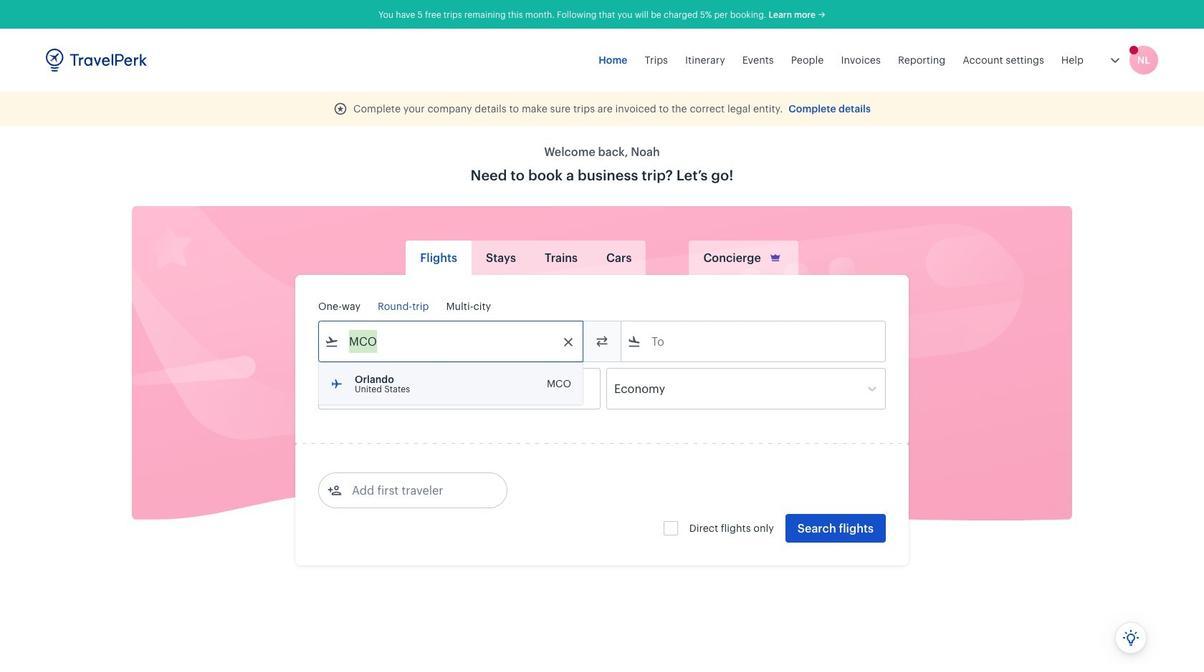 Task type: describe. For each thing, give the bounding box(es) containing it.
Depart text field
[[339, 369, 414, 409]]

To search field
[[642, 330, 867, 353]]



Task type: locate. For each thing, give the bounding box(es) containing it.
From search field
[[339, 330, 564, 353]]

Return text field
[[424, 369, 499, 409]]

Add first traveler search field
[[342, 480, 491, 503]]



Task type: vqa. For each thing, say whether or not it's contained in the screenshot.
Depart TEXT FIELD
yes



